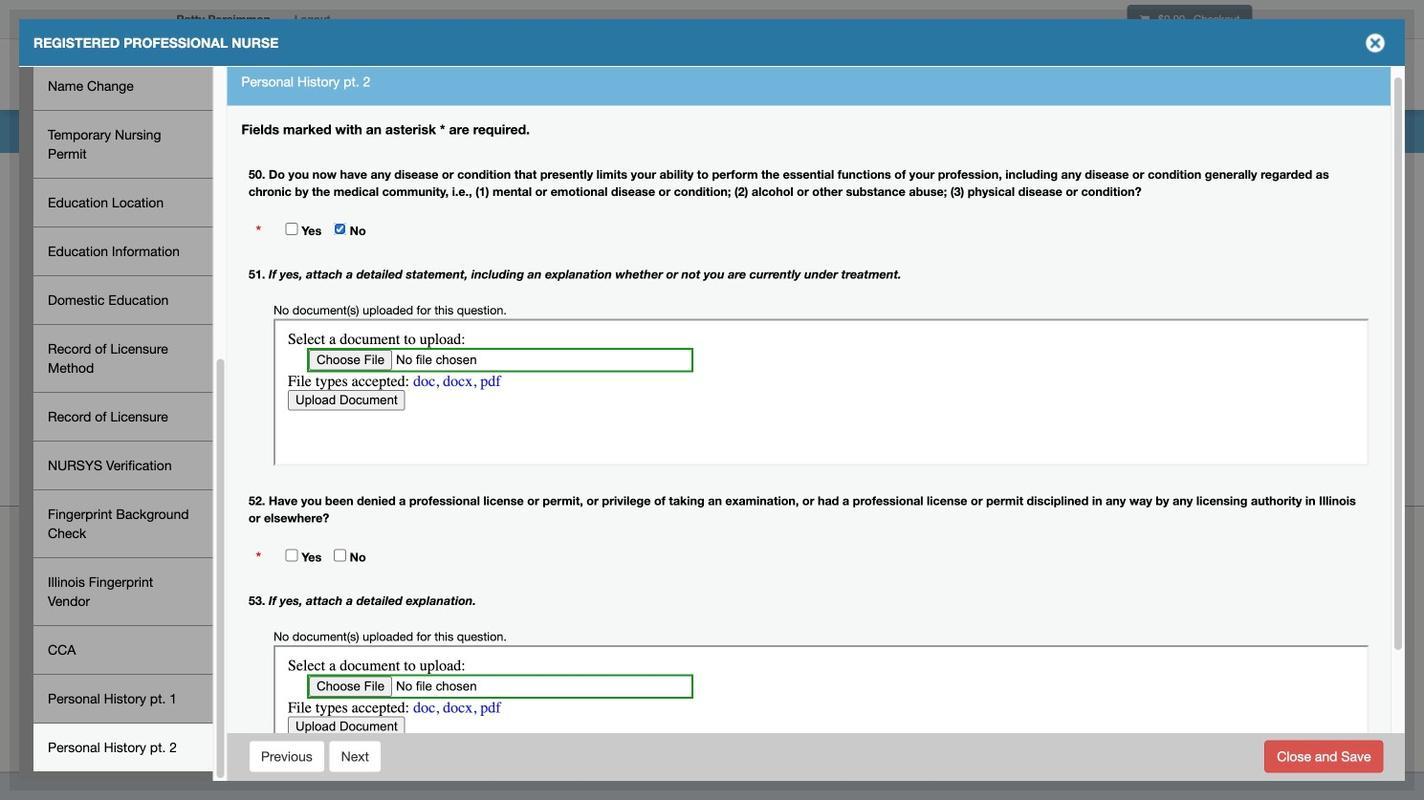 Task type: describe. For each thing, give the bounding box(es) containing it.
2 chevron down image from the top
[[1216, 19, 1236, 39]]

2 chevron down image from the top
[[1216, 177, 1236, 197]]

3 chevron down image from the top
[[1216, 461, 1236, 481]]

4 chevron down image from the top
[[1216, 303, 1236, 323]]

1 chevron down image from the top
[[1216, 0, 1236, 8]]

close window image
[[1360, 28, 1391, 58]]



Task type: locate. For each thing, give the bounding box(es) containing it.
3 chevron down image from the top
[[1216, 51, 1236, 71]]

None checkbox
[[334, 223, 346, 235], [334, 550, 346, 562], [334, 223, 346, 235], [334, 550, 346, 562]]

chevron down image
[[1216, 82, 1236, 102], [1216, 177, 1236, 197], [1216, 461, 1236, 481]]

1 vertical spatial chevron down image
[[1216, 177, 1236, 197]]

None checkbox
[[286, 223, 298, 235], [286, 550, 298, 562], [286, 223, 298, 235], [286, 550, 298, 562]]

0 vertical spatial chevron down image
[[1216, 82, 1236, 102]]

None button
[[249, 741, 325, 773], [329, 741, 382, 773], [1265, 741, 1384, 773], [249, 741, 325, 773], [329, 741, 382, 773], [1265, 741, 1384, 773]]

illinois department of financial and professional regulation image
[[167, 43, 603, 104]]

shopping cart image
[[1140, 14, 1150, 25]]

2 vertical spatial chevron down image
[[1216, 461, 1236, 481]]

chevron down image
[[1216, 0, 1236, 8], [1216, 19, 1236, 39], [1216, 51, 1236, 71], [1216, 303, 1236, 323]]

1 chevron down image from the top
[[1216, 82, 1236, 102]]



